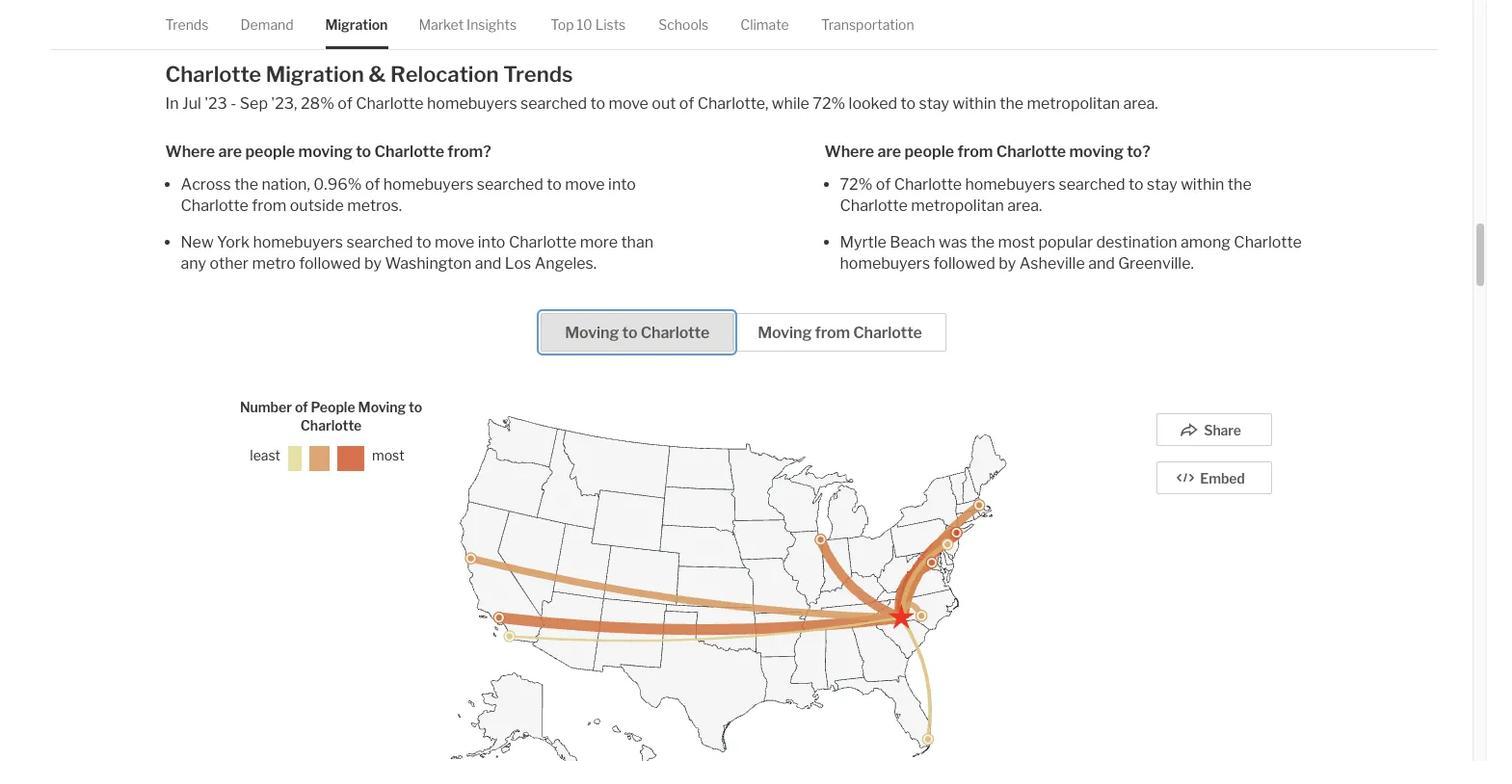 Task type: describe. For each thing, give the bounding box(es) containing it.
followed inside myrtle beach was the most popular destination among charlotte homebuyers followed by asheville and greenville .
[[934, 254, 996, 273]]

homebuyers inside 72 % of charlotte homebuyers searched to stay within the charlotte metropolitan area.
[[965, 175, 1056, 194]]

asheville
[[1020, 254, 1085, 273]]

of inside number of people moving to charlotte
[[295, 399, 308, 415]]

charlotte inside myrtle beach was the most popular destination among charlotte homebuyers followed by asheville and greenville .
[[1234, 233, 1302, 251]]

moving for moving from
[[758, 324, 812, 342]]

by inside more than any other metro followed by
[[364, 254, 382, 273]]

migration link
[[325, 0, 388, 49]]

popular
[[1039, 233, 1093, 251]]

embed
[[1200, 470, 1245, 487]]

0 vertical spatial from
[[958, 142, 993, 161]]

relocation
[[390, 61, 499, 87]]

number
[[240, 399, 292, 415]]

schools link
[[659, 0, 709, 49]]

nation,
[[262, 175, 310, 194]]

climate link
[[741, 0, 789, 49]]

the inside 72 % of charlotte homebuyers searched to stay within the charlotte metropolitan area.
[[1228, 175, 1252, 194]]

from?
[[448, 142, 491, 161]]

2 vertical spatial move
[[435, 233, 475, 251]]

york
[[217, 233, 250, 251]]

market insights
[[419, 16, 517, 33]]

to right "looked"
[[901, 94, 916, 113]]

washington
[[385, 254, 472, 273]]

into inside across the nation, 0.96 % of homebuyers searched to move into charlotte from outside metros.
[[608, 175, 636, 194]]

embed button
[[1156, 461, 1272, 494]]

schools
[[659, 16, 709, 33]]

homebuyers inside myrtle beach was the most popular destination among charlotte homebuyers followed by asheville and greenville .
[[840, 254, 930, 273]]

% up where are people moving to charlotte from?
[[320, 94, 334, 113]]

stay inside charlotte migration & relocation trends in jul '23 - sep '23 , 28 % of charlotte homebuyers searched to move out of charlotte , while 72 % looked to stay within the metropolitan area.
[[919, 94, 950, 113]]

to down than
[[622, 324, 638, 342]]

charlotte inside across the nation, 0.96 % of homebuyers searched to move into charlotte from outside metros.
[[181, 196, 249, 215]]

jul
[[182, 94, 201, 113]]

new york homebuyers searched to move into charlotte
[[181, 233, 577, 251]]

share button
[[1156, 413, 1272, 446]]

searched down metros.
[[346, 233, 413, 251]]

72 inside 72 % of charlotte homebuyers searched to stay within the charlotte metropolitan area.
[[840, 175, 859, 194]]

10
[[577, 16, 593, 33]]

any
[[181, 254, 206, 273]]

-
[[231, 94, 237, 113]]

moving to charlotte
[[565, 324, 710, 342]]

72 inside charlotte migration & relocation trends in jul '23 - sep '23 , 28 % of charlotte homebuyers searched to move out of charlotte , while 72 % looked to stay within the metropolitan area.
[[813, 94, 831, 113]]

1 , from the left
[[294, 94, 297, 113]]

2 , from the left
[[765, 94, 769, 113]]

searched inside 72 % of charlotte homebuyers searched to stay within the charlotte metropolitan area.
[[1059, 175, 1125, 194]]

los
[[505, 254, 531, 273]]

28
[[301, 94, 320, 113]]

than
[[621, 233, 654, 251]]

the inside myrtle beach was the most popular destination among charlotte homebuyers followed by asheville and greenville .
[[971, 233, 995, 251]]

0.96
[[314, 175, 348, 194]]

climate
[[741, 16, 789, 33]]

1 '23 from the left
[[204, 94, 227, 113]]

trends link
[[165, 0, 209, 49]]

1 vertical spatial into
[[478, 233, 506, 251]]

myrtle
[[840, 233, 887, 251]]

top
[[551, 16, 574, 33]]

metropolitan inside charlotte migration & relocation trends in jul '23 - sep '23 , 28 % of charlotte homebuyers searched to move out of charlotte , while 72 % looked to stay within the metropolitan area.
[[1027, 94, 1120, 113]]

new
[[181, 233, 214, 251]]

where are people moving to charlotte from?
[[165, 142, 491, 161]]

1 and from the left
[[475, 254, 502, 273]]

moving inside number of people moving to charlotte
[[358, 399, 406, 415]]

in
[[165, 94, 179, 113]]

from inside across the nation, 0.96 % of homebuyers searched to move into charlotte from outside metros.
[[252, 196, 287, 215]]

% inside across the nation, 0.96 % of homebuyers searched to move into charlotte from outside metros.
[[348, 175, 362, 194]]

demand link
[[240, 0, 294, 49]]

washington and los angeles .
[[385, 254, 597, 273]]

number of people moving to charlotte
[[240, 399, 422, 434]]

destination
[[1096, 233, 1178, 251]]

people for from
[[905, 142, 954, 161]]

homebuyers inside across the nation, 0.96 % of homebuyers searched to move into charlotte from outside metros.
[[383, 175, 474, 194]]

beach
[[890, 233, 936, 251]]



Task type: vqa. For each thing, say whether or not it's contained in the screenshot.
more than any other metro followed by
yes



Task type: locate. For each thing, give the bounding box(es) containing it.
0 horizontal spatial from
[[252, 196, 287, 215]]

to right people
[[409, 399, 422, 415]]

move
[[609, 94, 649, 113], [565, 175, 605, 194], [435, 233, 475, 251]]

other
[[210, 254, 249, 273]]

'23 left -
[[204, 94, 227, 113]]

are up across
[[218, 142, 242, 161]]

while
[[772, 94, 810, 113]]

from down nation,
[[252, 196, 287, 215]]

among
[[1181, 233, 1231, 251]]

migration up 28
[[266, 61, 364, 87]]

looked
[[849, 94, 897, 113]]

1 horizontal spatial moving
[[565, 324, 619, 342]]

0 vertical spatial move
[[609, 94, 649, 113]]

moving for moving to
[[565, 324, 619, 342]]

where are people from charlotte moving to?
[[825, 142, 1151, 161]]

searched up popular
[[1059, 175, 1125, 194]]

1 horizontal spatial stay
[[1147, 175, 1178, 194]]

0 vertical spatial into
[[608, 175, 636, 194]]

top 10 lists
[[551, 16, 626, 33]]

move up more
[[565, 175, 605, 194]]

1 vertical spatial trends
[[503, 61, 573, 87]]

1 horizontal spatial move
[[565, 175, 605, 194]]

0 horizontal spatial move
[[435, 233, 475, 251]]

0 horizontal spatial trends
[[165, 16, 209, 33]]

trends up jul
[[165, 16, 209, 33]]

and down destination
[[1088, 254, 1115, 273]]

transportation link
[[821, 0, 914, 49]]

metro
[[252, 254, 296, 273]]

where for across the nation,
[[165, 142, 215, 161]]

migration inside charlotte migration & relocation trends in jul '23 - sep '23 , 28 % of charlotte homebuyers searched to move out of charlotte , while 72 % looked to stay within the metropolitan area.
[[266, 61, 364, 87]]

the left nation,
[[234, 175, 258, 194]]

of up myrtle
[[876, 175, 891, 194]]

0 horizontal spatial where
[[165, 142, 215, 161]]

out
[[652, 94, 676, 113]]

searched down the from?
[[477, 175, 544, 194]]

within up 'where are people from charlotte moving to?'
[[953, 94, 996, 113]]

charlotte
[[165, 61, 261, 87], [356, 94, 424, 113], [698, 94, 765, 113], [375, 142, 444, 161], [996, 142, 1066, 161], [894, 175, 962, 194], [181, 196, 249, 215], [840, 196, 908, 215], [509, 233, 577, 251], [1234, 233, 1302, 251], [641, 324, 710, 342], [853, 324, 922, 342], [301, 417, 362, 434]]

metropolitan inside 72 % of charlotte homebuyers searched to stay within the charlotte metropolitan area.
[[911, 196, 1004, 215]]

people up beach
[[905, 142, 954, 161]]

followed down was
[[934, 254, 996, 273]]

1 vertical spatial 72
[[840, 175, 859, 194]]

1 where from the left
[[165, 142, 215, 161]]

0 vertical spatial most
[[998, 233, 1035, 251]]

sep
[[240, 94, 268, 113]]

from up 72 % of charlotte homebuyers searched to stay within the charlotte metropolitan area.
[[958, 142, 993, 161]]

0 horizontal spatial followed
[[299, 254, 361, 273]]

1 horizontal spatial into
[[608, 175, 636, 194]]

1 are from the left
[[218, 142, 242, 161]]

1 horizontal spatial 72
[[840, 175, 859, 194]]

72
[[813, 94, 831, 113], [840, 175, 859, 194]]

angeles
[[535, 254, 594, 273]]

homebuyers inside charlotte migration & relocation trends in jul '23 - sep '23 , 28 % of charlotte homebuyers searched to move out of charlotte , while 72 % looked to stay within the metropolitan area.
[[427, 94, 517, 113]]

%
[[320, 94, 334, 113], [831, 94, 845, 113], [348, 175, 362, 194], [859, 175, 873, 194]]

2 are from the left
[[878, 142, 901, 161]]

from
[[958, 142, 993, 161], [252, 196, 287, 215], [815, 324, 850, 342]]

more than any other metro followed by
[[181, 233, 654, 273]]

1 horizontal spatial where
[[825, 142, 874, 161]]

market
[[419, 16, 464, 33]]

where
[[165, 142, 215, 161], [825, 142, 874, 161]]

by inside myrtle beach was the most popular destination among charlotte homebuyers followed by asheville and greenville .
[[999, 254, 1016, 273]]

the up among
[[1228, 175, 1252, 194]]

searched
[[521, 94, 587, 113], [477, 175, 544, 194], [1059, 175, 1125, 194], [346, 233, 413, 251]]

stay inside 72 % of charlotte homebuyers searched to stay within the charlotte metropolitan area.
[[1147, 175, 1178, 194]]

the
[[1000, 94, 1024, 113], [234, 175, 258, 194], [1228, 175, 1252, 194], [971, 233, 995, 251]]

more
[[580, 233, 618, 251]]

2 where from the left
[[825, 142, 874, 161]]

2 vertical spatial from
[[815, 324, 850, 342]]

homebuyers down the from?
[[383, 175, 474, 194]]

to?
[[1127, 142, 1151, 161]]

2 '23 from the left
[[271, 94, 294, 113]]

area. inside charlotte migration & relocation trends in jul '23 - sep '23 , 28 % of charlotte homebuyers searched to move out of charlotte , while 72 % looked to stay within the metropolitan area.
[[1123, 94, 1158, 113]]

migration up &
[[325, 16, 388, 33]]

1 horizontal spatial within
[[1181, 175, 1225, 194]]

by
[[364, 254, 382, 273], [999, 254, 1016, 273]]

0 horizontal spatial are
[[218, 142, 242, 161]]

by left asheville
[[999, 254, 1016, 273]]

,
[[294, 94, 297, 113], [765, 94, 769, 113]]

1 people from the left
[[245, 142, 295, 161]]

metropolitan up was
[[911, 196, 1004, 215]]

1 vertical spatial most
[[372, 447, 405, 464]]

across the nation, 0.96 % of homebuyers searched to move into charlotte from outside metros.
[[181, 175, 636, 215]]

and
[[475, 254, 502, 273], [1088, 254, 1115, 273]]

2 horizontal spatial moving
[[758, 324, 812, 342]]

1 horizontal spatial followed
[[934, 254, 996, 273]]

lists
[[595, 16, 626, 33]]

metropolitan
[[1027, 94, 1120, 113], [911, 196, 1004, 215]]

within inside charlotte migration & relocation trends in jul '23 - sep '23 , 28 % of charlotte homebuyers searched to move out of charlotte , while 72 % looked to stay within the metropolitan area.
[[953, 94, 996, 113]]

most down number of people moving to charlotte
[[372, 447, 405, 464]]

charlotte migration & relocation trends in jul '23 - sep '23 , 28 % of charlotte homebuyers searched to move out of charlotte , while 72 % looked to stay within the metropolitan area.
[[165, 61, 1158, 113]]

people for moving
[[245, 142, 295, 161]]

1 horizontal spatial .
[[1191, 254, 1194, 273]]

1 horizontal spatial area.
[[1123, 94, 1158, 113]]

within up among
[[1181, 175, 1225, 194]]

move left the "out"
[[609, 94, 649, 113]]

homebuyers down relocation
[[427, 94, 517, 113]]

2 . from the left
[[1191, 254, 1194, 273]]

people
[[311, 399, 355, 415]]

, left while
[[765, 94, 769, 113]]

to up washington
[[416, 233, 431, 251]]

0 horizontal spatial most
[[372, 447, 405, 464]]

searched inside charlotte migration & relocation trends in jul '23 - sep '23 , 28 % of charlotte homebuyers searched to move out of charlotte , while 72 % looked to stay within the metropolitan area.
[[521, 94, 587, 113]]

trends
[[165, 16, 209, 33], [503, 61, 573, 87]]

area.
[[1123, 94, 1158, 113], [1008, 196, 1042, 215]]

myrtle beach was the most popular destination among charlotte homebuyers followed by asheville and greenville .
[[840, 233, 1302, 273]]

72 % of charlotte homebuyers searched to stay within the charlotte metropolitan area.
[[840, 175, 1252, 215]]

charlotte inside number of people moving to charlotte
[[301, 417, 362, 434]]

0 vertical spatial area.
[[1123, 94, 1158, 113]]

people
[[245, 142, 295, 161], [905, 142, 954, 161]]

0 vertical spatial stay
[[919, 94, 950, 113]]

0 horizontal spatial 72
[[813, 94, 831, 113]]

are down "looked"
[[878, 142, 901, 161]]

into up than
[[608, 175, 636, 194]]

0 vertical spatial 72
[[813, 94, 831, 113]]

searched inside across the nation, 0.96 % of homebuyers searched to move into charlotte from outside metros.
[[477, 175, 544, 194]]

metropolitan up 72 % of charlotte homebuyers searched to stay within the charlotte metropolitan area.
[[1027, 94, 1120, 113]]

1 followed from the left
[[299, 254, 361, 273]]

2 people from the left
[[905, 142, 954, 161]]

1 horizontal spatial are
[[878, 142, 901, 161]]

0 horizontal spatial people
[[245, 142, 295, 161]]

within
[[953, 94, 996, 113], [1181, 175, 1225, 194]]

1 horizontal spatial people
[[905, 142, 954, 161]]

72 right while
[[813, 94, 831, 113]]

migration
[[325, 16, 388, 33], [266, 61, 364, 87]]

area. up to?
[[1123, 94, 1158, 113]]

1 horizontal spatial moving
[[1069, 142, 1124, 161]]

the inside across the nation, 0.96 % of homebuyers searched to move into charlotte from outside metros.
[[234, 175, 258, 194]]

most up asheville
[[998, 233, 1035, 251]]

0 vertical spatial within
[[953, 94, 996, 113]]

0 horizontal spatial area.
[[1008, 196, 1042, 215]]

top 10 lists link
[[551, 0, 626, 49]]

2 horizontal spatial move
[[609, 94, 649, 113]]

1 horizontal spatial from
[[815, 324, 850, 342]]

. down among
[[1191, 254, 1194, 273]]

area. up popular
[[1008, 196, 1042, 215]]

the right was
[[971, 233, 995, 251]]

area. inside 72 % of charlotte homebuyers searched to stay within the charlotte metropolitan area.
[[1008, 196, 1042, 215]]

0 horizontal spatial metropolitan
[[911, 196, 1004, 215]]

0 horizontal spatial stay
[[919, 94, 950, 113]]

where down "looked"
[[825, 142, 874, 161]]

of inside across the nation, 0.96 % of homebuyers searched to move into charlotte from outside metros.
[[365, 175, 380, 194]]

stay down to?
[[1147, 175, 1178, 194]]

homebuyers down 'where are people from charlotte moving to?'
[[965, 175, 1056, 194]]

of inside 72 % of charlotte homebuyers searched to stay within the charlotte metropolitan area.
[[876, 175, 891, 194]]

was
[[939, 233, 968, 251]]

moving from charlotte
[[758, 324, 922, 342]]

moving up 0.96
[[298, 142, 353, 161]]

1 vertical spatial metropolitan
[[911, 196, 1004, 215]]

0 vertical spatial migration
[[325, 16, 388, 33]]

1 vertical spatial within
[[1181, 175, 1225, 194]]

move inside charlotte migration & relocation trends in jul '23 - sep '23 , 28 % of charlotte homebuyers searched to move out of charlotte , while 72 % looked to stay within the metropolitan area.
[[609, 94, 649, 113]]

of
[[338, 94, 353, 113], [679, 94, 694, 113], [365, 175, 380, 194], [876, 175, 891, 194], [295, 399, 308, 415]]

to
[[590, 94, 605, 113], [901, 94, 916, 113], [356, 142, 371, 161], [547, 175, 562, 194], [1129, 175, 1144, 194], [416, 233, 431, 251], [622, 324, 638, 342], [409, 399, 422, 415]]

by down new york homebuyers searched to move into charlotte
[[364, 254, 382, 273]]

0 horizontal spatial ,
[[294, 94, 297, 113]]

. down more
[[594, 254, 597, 273]]

0 vertical spatial metropolitan
[[1027, 94, 1120, 113]]

1 horizontal spatial by
[[999, 254, 1016, 273]]

across
[[181, 175, 231, 194]]

to down to?
[[1129, 175, 1144, 194]]

1 vertical spatial stay
[[1147, 175, 1178, 194]]

. inside myrtle beach was the most popular destination among charlotte homebuyers followed by asheville and greenville .
[[1191, 254, 1194, 273]]

metros.
[[347, 196, 402, 215]]

to inside across the nation, 0.96 % of homebuyers searched to move into charlotte from outside metros.
[[547, 175, 562, 194]]

.
[[594, 254, 597, 273], [1191, 254, 1194, 273]]

greenville
[[1118, 254, 1191, 273]]

'23 left 28
[[271, 94, 294, 113]]

stay
[[919, 94, 950, 113], [1147, 175, 1178, 194]]

, left 28
[[294, 94, 297, 113]]

1 horizontal spatial trends
[[503, 61, 573, 87]]

1 vertical spatial from
[[252, 196, 287, 215]]

searched down top
[[521, 94, 587, 113]]

homebuyers
[[427, 94, 517, 113], [383, 175, 474, 194], [965, 175, 1056, 194], [253, 233, 343, 251], [840, 254, 930, 273]]

trends down top
[[503, 61, 573, 87]]

to up angeles
[[547, 175, 562, 194]]

% up myrtle
[[859, 175, 873, 194]]

to inside number of people moving to charlotte
[[409, 399, 422, 415]]

within inside 72 % of charlotte homebuyers searched to stay within the charlotte metropolitan area.
[[1181, 175, 1225, 194]]

0 horizontal spatial by
[[364, 254, 382, 273]]

0 horizontal spatial .
[[594, 254, 597, 273]]

followed inside more than any other metro followed by
[[299, 254, 361, 273]]

of right 28
[[338, 94, 353, 113]]

the inside charlotte migration & relocation trends in jul '23 - sep '23 , 28 % of charlotte homebuyers searched to move out of charlotte , while 72 % looked to stay within the metropolitan area.
[[1000, 94, 1024, 113]]

0 horizontal spatial into
[[478, 233, 506, 251]]

2 moving from the left
[[1069, 142, 1124, 161]]

1 moving from the left
[[298, 142, 353, 161]]

where for 72
[[825, 142, 874, 161]]

where up across
[[165, 142, 215, 161]]

people up nation,
[[245, 142, 295, 161]]

moving
[[565, 324, 619, 342], [758, 324, 812, 342], [358, 399, 406, 415]]

2 horizontal spatial from
[[958, 142, 993, 161]]

1 horizontal spatial metropolitan
[[1027, 94, 1120, 113]]

1 . from the left
[[594, 254, 597, 273]]

followed down new york homebuyers searched to move into charlotte
[[299, 254, 361, 273]]

0 horizontal spatial '23
[[204, 94, 227, 113]]

transportation
[[821, 16, 914, 33]]

share
[[1204, 422, 1241, 438]]

0 horizontal spatial moving
[[298, 142, 353, 161]]

from down myrtle
[[815, 324, 850, 342]]

1 vertical spatial move
[[565, 175, 605, 194]]

followed
[[299, 254, 361, 273], [934, 254, 996, 273]]

1 vertical spatial area.
[[1008, 196, 1042, 215]]

2 by from the left
[[999, 254, 1016, 273]]

0 horizontal spatial moving
[[358, 399, 406, 415]]

% up metros.
[[348, 175, 362, 194]]

% inside 72 % of charlotte homebuyers searched to stay within the charlotte metropolitan area.
[[859, 175, 873, 194]]

market insights link
[[419, 0, 517, 49]]

stay right "looked"
[[919, 94, 950, 113]]

demand
[[240, 16, 294, 33]]

into up washington and los angeles .
[[478, 233, 506, 251]]

are for 72
[[878, 142, 901, 161]]

into
[[608, 175, 636, 194], [478, 233, 506, 251]]

moving
[[298, 142, 353, 161], [1069, 142, 1124, 161]]

0 horizontal spatial and
[[475, 254, 502, 273]]

the up 'where are people from charlotte moving to?'
[[1000, 94, 1024, 113]]

1 horizontal spatial most
[[998, 233, 1035, 251]]

are for across the nation,
[[218, 142, 242, 161]]

and left los
[[475, 254, 502, 273]]

and inside myrtle beach was the most popular destination among charlotte homebuyers followed by asheville and greenville .
[[1088, 254, 1115, 273]]

homebuyers up metro
[[253, 233, 343, 251]]

of right the "out"
[[679, 94, 694, 113]]

0 horizontal spatial within
[[953, 94, 996, 113]]

72 up myrtle
[[840, 175, 859, 194]]

most inside myrtle beach was the most popular destination among charlotte homebuyers followed by asheville and greenville .
[[998, 233, 1035, 251]]

1 vertical spatial migration
[[266, 61, 364, 87]]

2 and from the left
[[1088, 254, 1115, 273]]

1 horizontal spatial '23
[[271, 94, 294, 113]]

0 vertical spatial trends
[[165, 16, 209, 33]]

of left people
[[295, 399, 308, 415]]

homebuyers down myrtle
[[840, 254, 930, 273]]

of up metros.
[[365, 175, 380, 194]]

move inside across the nation, 0.96 % of homebuyers searched to move into charlotte from outside metros.
[[565, 175, 605, 194]]

trends inside charlotte migration & relocation trends in jul '23 - sep '23 , 28 % of charlotte homebuyers searched to move out of charlotte , while 72 % looked to stay within the metropolitan area.
[[503, 61, 573, 87]]

are
[[218, 142, 242, 161], [878, 142, 901, 161]]

1 horizontal spatial ,
[[765, 94, 769, 113]]

&
[[369, 61, 386, 87]]

insights
[[467, 16, 517, 33]]

% left "looked"
[[831, 94, 845, 113]]

to up metros.
[[356, 142, 371, 161]]

to inside 72 % of charlotte homebuyers searched to stay within the charlotte metropolitan area.
[[1129, 175, 1144, 194]]

1 horizontal spatial and
[[1088, 254, 1115, 273]]

least
[[250, 447, 281, 464]]

moving left to?
[[1069, 142, 1124, 161]]

2 followed from the left
[[934, 254, 996, 273]]

move up washington
[[435, 233, 475, 251]]

outside
[[290, 196, 344, 215]]

to left the "out"
[[590, 94, 605, 113]]

1 by from the left
[[364, 254, 382, 273]]



